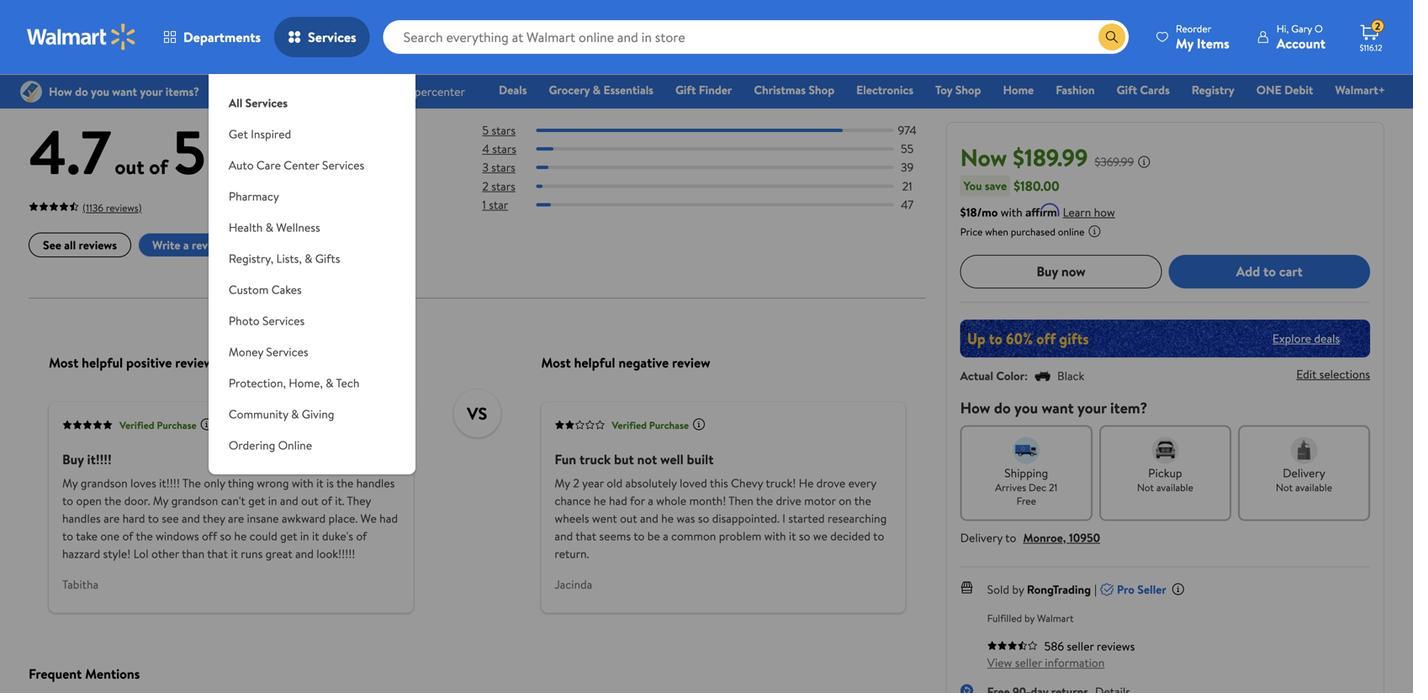 Task type: vqa. For each thing, say whether or not it's contained in the screenshot.
first Product group from the right
yes



Task type: describe. For each thing, give the bounding box(es) containing it.
3 stars
[[483, 159, 516, 176]]

disappointed.
[[713, 511, 780, 527]]

not for pickup
[[1138, 480, 1155, 495]]

common
[[672, 528, 716, 545]]

the right the is
[[337, 475, 354, 492]]

services for photo services
[[263, 313, 305, 329]]

1 vertical spatial grandson
[[171, 493, 218, 509]]

reorder my items
[[1176, 21, 1230, 53]]

now
[[961, 141, 1008, 174]]

now
[[1062, 262, 1086, 281]]

it left the is
[[317, 475, 324, 492]]

by for fulfilled
[[1025, 611, 1035, 626]]

buy for buy it!!!! my grandson loves it!!!! the only thing wrong with it is the handles to open the door. my grandson can't get in and out of it. they handles are hard to see and they are insane awkward place. we had to take one of the windows off so he could get in it duke's of hazzard style! lol other than that it runs great and look!!!!!
[[62, 450, 84, 469]]

return.
[[555, 546, 589, 562]]

seems
[[600, 528, 631, 545]]

fashion
[[1056, 82, 1095, 98]]

up to sixty percent off deals. shop now. image
[[961, 320, 1371, 357]]

but
[[614, 450, 634, 469]]

out inside buy it!!!! my grandson loves it!!!! the only thing wrong with it is the handles to open the door. my grandson can't get in and out of it. they handles are hard to see and they are insane awkward place. we had to take one of the windows off so he could get in it duke's of hazzard style! lol other than that it runs great and look!!!!!
[[301, 493, 319, 509]]

my inside fun truck but not well built my 2 year old absolutely loved this chevy truck! he drove every chance he had for a whole month! then the drive motor on the wheels went out and he was so disappointed.  i started researching and that seems to be a common problem with it so we decided to return.
[[555, 475, 570, 492]]

2 shipping from the left
[[515, 10, 552, 24]]

the right on
[[855, 493, 872, 509]]

services inside services dropdown button
[[308, 28, 357, 46]]

4.7 out of 5
[[29, 109, 206, 194]]

and up awkward
[[280, 493, 299, 509]]

services for all services
[[245, 95, 288, 111]]

edit selections
[[1297, 366, 1371, 383]]

of down we
[[356, 528, 367, 545]]

to left be
[[634, 528, 645, 545]]

went
[[592, 511, 618, 527]]

to down researching
[[874, 528, 885, 545]]

1 are from the left
[[104, 511, 120, 527]]

home
[[1004, 82, 1034, 98]]

of right one
[[122, 528, 133, 545]]

review for most helpful negative review
[[672, 354, 711, 372]]

progress bar for 47
[[536, 203, 894, 207]]

to left monroe,
[[1006, 530, 1017, 546]]

photo services button
[[209, 305, 416, 337]]

2 for 2 stars
[[483, 178, 489, 194]]

services button
[[274, 17, 370, 57]]

debit
[[1285, 82, 1314, 98]]

we
[[814, 528, 828, 545]]

buy now button
[[961, 255, 1163, 288]]

delivery for to
[[961, 530, 1003, 546]]

registry,
[[229, 250, 274, 267]]

the up lol
[[136, 528, 153, 545]]

hazzard
[[62, 546, 100, 562]]

& right grocery
[[593, 82, 601, 98]]

learn more about strikethrough prices image
[[1138, 155, 1151, 169]]

the right then
[[757, 493, 774, 509]]

customer
[[29, 62, 115, 90]]

departments
[[183, 28, 261, 46]]

problem
[[719, 528, 762, 545]]

1 vertical spatial in
[[300, 528, 309, 545]]

1 3+ from the left
[[260, 10, 271, 24]]

pharmacy
[[229, 188, 279, 205]]

1 horizontal spatial a
[[648, 493, 654, 509]]

we
[[361, 511, 377, 527]]

gift for gift finder
[[676, 82, 696, 98]]

wellness
[[276, 219, 320, 236]]

view seller information link
[[988, 655, 1105, 671]]

0 horizontal spatial 21
[[903, 178, 913, 194]]

verified purchase for loves
[[120, 418, 197, 432]]

1 day from the left
[[274, 10, 289, 24]]

to left the open
[[62, 493, 73, 509]]

it left runs
[[231, 546, 238, 562]]

absolutely
[[626, 475, 677, 492]]

deals
[[499, 82, 527, 98]]

shop for christmas shop
[[809, 82, 835, 98]]

registry
[[1192, 82, 1235, 98]]

0 horizontal spatial 5
[[173, 109, 206, 194]]

most for most helpful negative review
[[541, 354, 571, 372]]

learn how button
[[1063, 203, 1116, 221]]

all services link
[[209, 74, 416, 119]]

1 shipping from the left
[[291, 10, 327, 24]]

stars for 4 stars
[[493, 141, 517, 157]]

39
[[901, 159, 914, 176]]

christmas shop
[[754, 82, 835, 98]]

electronics
[[857, 82, 914, 98]]

star
[[489, 196, 508, 213]]

$369.99
[[1095, 154, 1135, 170]]

helpful for negative
[[574, 354, 616, 372]]

by for sold
[[1013, 581, 1025, 598]]

2 horizontal spatial with
[[1001, 204, 1023, 220]]

purchased
[[1011, 224, 1056, 239]]

seller
[[1138, 581, 1167, 598]]

not
[[638, 450, 658, 469]]

Walmart Site-Wide search field
[[383, 20, 1129, 54]]

$116.12
[[1360, 42, 1383, 53]]

1 vertical spatial handles
[[62, 511, 101, 527]]

progress bar for 974
[[536, 129, 894, 132]]

get inspired button
[[209, 119, 416, 150]]

out inside fun truck but not well built my 2 year old absolutely loved this chevy truck! he drove every chance he had for a whole month! then the drive motor on the wheels went out and he was so disappointed.  i started researching and that seems to be a common problem with it so we decided to return.
[[620, 511, 638, 527]]

search icon image
[[1106, 30, 1119, 44]]

loves
[[130, 475, 156, 492]]

and right the great
[[295, 546, 314, 562]]

1 vertical spatial it!!!!
[[159, 475, 180, 492]]

inspired
[[251, 126, 291, 142]]

open
[[76, 493, 102, 509]]

door.
[[124, 493, 150, 509]]

one
[[1257, 82, 1282, 98]]

2 inside fun truck but not well built my 2 year old absolutely loved this chevy truck! he drove every chance he had for a whole month! then the drive motor on the wheels went out and he was so disappointed.  i started researching and that seems to be a common problem with it so we decided to return.
[[573, 475, 580, 492]]

affirm image
[[1026, 203, 1060, 216]]

& down departments 'dropdown button'
[[190, 62, 204, 90]]

55
[[901, 141, 914, 157]]

all
[[64, 237, 76, 253]]

21 inside shipping arrives dec 21 free
[[1049, 480, 1058, 495]]

lol
[[134, 546, 149, 562]]

pro
[[1118, 581, 1135, 598]]

1 horizontal spatial reviews
[[119, 62, 185, 90]]

color
[[997, 368, 1025, 384]]

one
[[100, 528, 120, 545]]

toy
[[936, 82, 953, 98]]

2 are from the left
[[228, 511, 244, 527]]

i
[[783, 511, 786, 527]]

stars for 3 stars
[[492, 159, 516, 176]]

finder
[[699, 82, 732, 98]]

pro seller
[[1118, 581, 1167, 598]]

ordering
[[229, 437, 275, 454]]

money services
[[229, 344, 309, 360]]

intent image for shipping image
[[1013, 437, 1040, 464]]

had inside fun truck but not well built my 2 year old absolutely loved this chevy truck! he drove every chance he had for a whole month! then the drive motor on the wheels went out and he was so disappointed.  i started researching and that seems to be a common problem with it so we decided to return.
[[609, 493, 628, 509]]

deals link
[[492, 81, 535, 99]]

see
[[43, 237, 61, 253]]

stars for 2 stars
[[492, 178, 516, 194]]

lists,
[[276, 250, 302, 267]]

2 stars
[[483, 178, 516, 194]]

pickup not available
[[1138, 465, 1194, 495]]

price
[[961, 224, 983, 239]]

cart
[[1280, 262, 1303, 281]]

to left take
[[62, 528, 73, 545]]

how
[[961, 397, 991, 418]]

well
[[661, 450, 684, 469]]

verified for it!!!!
[[120, 418, 154, 432]]

one debit
[[1257, 82, 1314, 98]]

1 horizontal spatial he
[[594, 493, 606, 509]]

0 vertical spatial it!!!!
[[87, 450, 112, 469]]

toy shop link
[[928, 81, 989, 99]]

reviews)
[[106, 201, 142, 215]]

chance
[[555, 493, 591, 509]]

legal information image
[[1088, 224, 1102, 238]]

cards
[[1141, 82, 1170, 98]]

3
[[483, 159, 489, 176]]

hi,
[[1277, 21, 1290, 36]]

seller for 586
[[1067, 638, 1095, 655]]

you
[[964, 177, 983, 194]]

most helpful positive review
[[49, 354, 214, 372]]

verified purchase for well
[[612, 418, 689, 432]]

seller for view
[[1016, 655, 1043, 671]]

walmart image
[[27, 24, 136, 50]]

services for money services
[[266, 344, 309, 360]]

customer reviews & ratings
[[29, 62, 270, 90]]

cakes
[[272, 282, 302, 298]]

be
[[648, 528, 660, 545]]

most helpful negative review
[[541, 354, 711, 372]]

verified for truck
[[612, 418, 647, 432]]

health
[[229, 219, 263, 236]]

item?
[[1111, 397, 1148, 418]]

decided
[[831, 528, 871, 545]]

it down awkward
[[312, 528, 319, 545]]

out inside the 4.7 out of 5
[[115, 153, 144, 181]]

items
[[1197, 34, 1230, 53]]



Task type: locate. For each thing, give the bounding box(es) containing it.
0 horizontal spatial get
[[248, 493, 265, 509]]

0 horizontal spatial most
[[49, 354, 79, 372]]

seller down 3.4249 stars out of 5, based on 586 seller reviews element
[[1016, 655, 1043, 671]]

2 vertical spatial he
[[234, 528, 247, 545]]

awkward
[[282, 511, 326, 527]]

shipping arrives dec 21 free
[[996, 465, 1058, 508]]

arrives
[[996, 480, 1027, 495]]

1 horizontal spatial gift
[[1117, 82, 1138, 98]]

on
[[839, 493, 852, 509]]

buy now
[[1037, 262, 1086, 281]]

0 horizontal spatial with
[[292, 475, 314, 492]]

1 horizontal spatial are
[[228, 511, 244, 527]]

3.4249 stars out of 5, based on 586 seller reviews element
[[988, 641, 1038, 651]]

1 horizontal spatial 3+
[[484, 10, 496, 24]]

is
[[327, 475, 334, 492]]

seller right 586
[[1067, 638, 1095, 655]]

giving
[[302, 406, 334, 422]]

than
[[182, 546, 205, 562]]

with inside fun truck but not well built my 2 year old absolutely loved this chevy truck! he drove every chance he had for a whole month! then the drive motor on the wheels went out and he was so disappointed.  i started researching and that seems to be a common problem with it so we decided to return.
[[765, 528, 787, 545]]

stars right 3
[[492, 159, 516, 176]]

the
[[183, 475, 201, 492]]

1 horizontal spatial 5
[[483, 122, 489, 138]]

product group
[[32, 0, 233, 34], [705, 0, 906, 34]]

5 left get
[[173, 109, 206, 194]]

0 horizontal spatial delivery
[[961, 530, 1003, 546]]

1 vertical spatial a
[[648, 493, 654, 509]]

had inside buy it!!!! my grandson loves it!!!! the only thing wrong with it is the handles to open the door. my grandson can't get in and out of it. they handles are hard to see and they are insane awkward place. we had to take one of the windows off so he could get in it duke's of hazzard style! lol other than that it runs great and look!!!!!
[[380, 511, 398, 527]]

are up one
[[104, 511, 120, 527]]

with left the is
[[292, 475, 314, 492]]

and up the return.
[[555, 528, 573, 545]]

1 product group from the left
[[32, 0, 233, 34]]

he
[[799, 475, 814, 492]]

fun truck but not well built my 2 year old absolutely loved this chevy truck! he drove every chance he had for a whole month! then the drive motor on the wheels went out and he was so disappointed.  i started researching and that seems to be a common problem with it so we decided to return.
[[555, 450, 887, 562]]

0 horizontal spatial are
[[104, 511, 120, 527]]

5 progress bar from the top
[[536, 203, 894, 207]]

0 vertical spatial had
[[609, 493, 628, 509]]

that inside fun truck but not well built my 2 year old absolutely loved this chevy truck! he drove every chance he had for a whole month! then the drive motor on the wheels went out and he was so disappointed.  i started researching and that seems to be a common problem with it so we decided to return.
[[576, 528, 597, 545]]

community
[[229, 406, 288, 422]]

jacinda
[[555, 577, 593, 593]]

home link
[[996, 81, 1042, 99]]

of left it.
[[321, 493, 332, 509]]

black
[[1058, 368, 1085, 384]]

departments button
[[150, 17, 274, 57]]

review right positive on the left
[[175, 354, 214, 372]]

0 horizontal spatial 3+
[[260, 10, 271, 24]]

0 vertical spatial that
[[576, 528, 597, 545]]

0 horizontal spatial a
[[183, 237, 189, 253]]

home,
[[289, 375, 323, 391]]

2 horizontal spatial a
[[663, 528, 669, 545]]

1 horizontal spatial with
[[765, 528, 787, 545]]

not down intent image for delivery
[[1277, 480, 1294, 495]]

my up the open
[[62, 475, 78, 492]]

with inside buy it!!!! my grandson loves it!!!! the only thing wrong with it is the handles to open the door. my grandson can't get in and out of it. they handles are hard to see and they are insane awkward place. we had to take one of the windows off so he could get in it duke's of hazzard style! lol other than that it runs great and look!!!!!
[[292, 475, 314, 492]]

in down wrong
[[268, 493, 277, 509]]

2 horizontal spatial 2
[[1376, 19, 1381, 33]]

1 vertical spatial by
[[1025, 611, 1035, 626]]

with down i
[[765, 528, 787, 545]]

my up see
[[153, 493, 169, 509]]

center
[[284, 157, 320, 173]]

of
[[149, 153, 168, 181], [321, 493, 332, 509], [122, 528, 133, 545], [356, 528, 367, 545]]

1 progress bar from the top
[[536, 129, 894, 132]]

1 vertical spatial delivery
[[961, 530, 1003, 546]]

health & wellness button
[[209, 212, 416, 243]]

2 shop from the left
[[956, 82, 982, 98]]

2 available from the left
[[1296, 480, 1333, 495]]

of up write
[[149, 153, 168, 181]]

974
[[898, 122, 917, 138]]

services up protection, home, & tech
[[266, 344, 309, 360]]

0 horizontal spatial had
[[380, 511, 398, 527]]

services inside auto care center services dropdown button
[[322, 157, 365, 173]]

to left cart
[[1264, 262, 1277, 281]]

0 horizontal spatial helpful
[[82, 354, 123, 372]]

21 up 47
[[903, 178, 913, 194]]

1 horizontal spatial 21
[[1049, 480, 1058, 495]]

1 vertical spatial get
[[280, 528, 297, 545]]

services right all
[[245, 95, 288, 111]]

handles up "they"
[[356, 475, 395, 492]]

by right fulfilled
[[1025, 611, 1035, 626]]

out up 'reviews)'
[[115, 153, 144, 181]]

photo
[[229, 313, 260, 329]]

helpful
[[82, 354, 123, 372], [574, 354, 616, 372]]

money
[[229, 344, 263, 360]]

services inside photo services dropdown button
[[263, 313, 305, 329]]

buy inside buy it!!!! my grandson loves it!!!! the only thing wrong with it is the handles to open the door. my grandson can't get in and out of it. they handles are hard to see and they are insane awkward place. we had to take one of the windows off so he could get in it duke's of hazzard style! lol other than that it runs great and look!!!!!
[[62, 450, 84, 469]]

4 progress bar from the top
[[536, 185, 894, 188]]

& left tech
[[326, 375, 334, 391]]

available for pickup
[[1157, 480, 1194, 495]]

0 vertical spatial buy
[[1037, 262, 1059, 281]]

1 verified from the left
[[120, 418, 154, 432]]

0 horizontal spatial reviews
[[79, 237, 117, 253]]

0 horizontal spatial available
[[1157, 480, 1194, 495]]

1 gift from the left
[[676, 82, 696, 98]]

1 vertical spatial with
[[292, 475, 314, 492]]

2 vertical spatial with
[[765, 528, 787, 545]]

2 vertical spatial out
[[620, 511, 638, 527]]

had down old
[[609, 493, 628, 509]]

care
[[257, 157, 281, 173]]

reviews for 586 seller reviews
[[1097, 638, 1136, 655]]

with
[[1001, 204, 1023, 220], [292, 475, 314, 492], [765, 528, 787, 545]]

buy inside button
[[1037, 262, 1059, 281]]

not inside pickup not available
[[1138, 480, 1155, 495]]

1 horizontal spatial so
[[698, 511, 710, 527]]

my
[[1176, 34, 1194, 53], [62, 475, 78, 492], [555, 475, 570, 492], [153, 493, 169, 509]]

frequent mentions
[[29, 665, 140, 683]]

could
[[250, 528, 278, 545]]

researching
[[828, 511, 887, 527]]

1 horizontal spatial handles
[[356, 475, 395, 492]]

progress bar for 39
[[536, 166, 894, 169]]

2 left year
[[573, 475, 580, 492]]

o
[[1315, 21, 1324, 36]]

verified up but
[[612, 418, 647, 432]]

2 verified purchase from the left
[[612, 418, 689, 432]]

1 horizontal spatial verified
[[612, 418, 647, 432]]

&
[[190, 62, 204, 90], [593, 82, 601, 98], [266, 219, 274, 236], [305, 250, 313, 267], [326, 375, 334, 391], [291, 406, 299, 422]]

purchase for built
[[650, 418, 689, 432]]

fulfilled by walmart
[[988, 611, 1074, 626]]

586 seller reviews
[[1045, 638, 1136, 655]]

thing
[[228, 475, 254, 492]]

0 horizontal spatial purchase
[[157, 418, 197, 432]]

available for delivery
[[1296, 480, 1333, 495]]

3+ up deals link on the top left of page
[[484, 10, 496, 24]]

helpful for positive
[[82, 354, 123, 372]]

1 horizontal spatial helpful
[[574, 354, 616, 372]]

not down the intent image for pickup at the bottom right
[[1138, 480, 1155, 495]]

1 vertical spatial 21
[[1049, 480, 1058, 495]]

he inside buy it!!!! my grandson loves it!!!! the only thing wrong with it is the handles to open the door. my grandson can't get in and out of it. they handles are hard to see and they are insane awkward place. we had to take one of the windows off so he could get in it duke's of hazzard style! lol other than that it runs great and look!!!!!
[[234, 528, 247, 545]]

2 day from the left
[[498, 10, 513, 24]]

1 verified purchase from the left
[[120, 418, 197, 432]]

shipping up all services 'link'
[[291, 10, 327, 24]]

to inside add to cart button
[[1264, 262, 1277, 281]]

0 horizontal spatial buy
[[62, 450, 84, 469]]

not for delivery
[[1277, 480, 1294, 495]]

0 horizontal spatial 3+ day shipping
[[260, 10, 327, 24]]

& left gifts
[[305, 250, 313, 267]]

not inside delivery not available
[[1277, 480, 1294, 495]]

1 horizontal spatial get
[[280, 528, 297, 545]]

christmas
[[754, 82, 806, 98]]

protection, home, & tech button
[[209, 368, 416, 399]]

2 vertical spatial a
[[663, 528, 669, 545]]

stars for 5 stars
[[492, 122, 516, 138]]

3+
[[260, 10, 271, 24], [484, 10, 496, 24]]

1 horizontal spatial buy
[[1037, 262, 1059, 281]]

available
[[1157, 480, 1194, 495], [1296, 480, 1333, 495]]

2 verified from the left
[[612, 418, 647, 432]]

1 horizontal spatial shop
[[956, 82, 982, 98]]

1 available from the left
[[1157, 480, 1194, 495]]

walmart+ link
[[1328, 81, 1394, 99]]

1 horizontal spatial available
[[1296, 480, 1333, 495]]

0 horizontal spatial shipping
[[291, 10, 327, 24]]

1 horizontal spatial grandson
[[171, 493, 218, 509]]

available down intent image for delivery
[[1296, 480, 1333, 495]]

month!
[[690, 493, 727, 509]]

in down awkward
[[300, 528, 309, 545]]

review for most helpful positive review
[[175, 354, 214, 372]]

0 vertical spatial a
[[183, 237, 189, 253]]

buy up the open
[[62, 450, 84, 469]]

my left items at the right top
[[1176, 34, 1194, 53]]

1 horizontal spatial had
[[609, 493, 628, 509]]

services down "cakes"
[[263, 313, 305, 329]]

your
[[1078, 397, 1107, 418]]

delivery down intent image for delivery
[[1284, 465, 1326, 481]]

1 horizontal spatial seller
[[1067, 638, 1095, 655]]

stars up 4 stars
[[492, 122, 516, 138]]

1 vertical spatial that
[[207, 546, 228, 562]]

write a review link
[[138, 233, 240, 257]]

of inside the 4.7 out of 5
[[149, 153, 168, 181]]

1 horizontal spatial verified purchase
[[612, 418, 689, 432]]

with up price when purchased online
[[1001, 204, 1023, 220]]

1 horizontal spatial shipping
[[515, 10, 552, 24]]

out down for
[[620, 511, 638, 527]]

delivery for not
[[1284, 465, 1326, 481]]

my inside reorder my items
[[1176, 34, 1194, 53]]

progress bar for 21
[[536, 185, 894, 188]]

2 gift from the left
[[1117, 82, 1138, 98]]

that inside buy it!!!! my grandson loves it!!!! the only thing wrong with it is the handles to open the door. my grandson can't get in and out of it. they handles are hard to see and they are insane awkward place. we had to take one of the windows off so he could get in it duke's of hazzard style! lol other than that it runs great and look!!!!!
[[207, 546, 228, 562]]

0 vertical spatial in
[[268, 493, 277, 509]]

motor
[[805, 493, 836, 509]]

he up runs
[[234, 528, 247, 545]]

2 horizontal spatial reviews
[[1097, 638, 1136, 655]]

delivery inside delivery not available
[[1284, 465, 1326, 481]]

pharmacy button
[[209, 181, 416, 212]]

and up be
[[640, 511, 659, 527]]

monroe, 10950 button
[[1024, 530, 1101, 546]]

how
[[1095, 204, 1116, 220]]

:
[[1025, 368, 1028, 384]]

2 not from the left
[[1277, 480, 1294, 495]]

buy left now
[[1037, 262, 1059, 281]]

it inside fun truck but not well built my 2 year old absolutely loved this chevy truck! he drove every chance he had for a whole month! then the drive motor on the wheels went out and he was so disappointed.  i started researching and that seems to be a common problem with it so we decided to return.
[[789, 528, 797, 545]]

gift left finder
[[676, 82, 696, 98]]

2 3+ day shipping from the left
[[484, 10, 552, 24]]

0 horizontal spatial in
[[268, 493, 277, 509]]

0 vertical spatial grandson
[[81, 475, 128, 492]]

1 shop from the left
[[809, 82, 835, 98]]

helpful left 'negative'
[[574, 354, 616, 372]]

1 not from the left
[[1138, 480, 1155, 495]]

tech
[[336, 375, 360, 391]]

mentions
[[85, 665, 140, 683]]

reviews down departments 'dropdown button'
[[119, 62, 185, 90]]

product group up customer reviews & ratings at the left of the page
[[32, 0, 233, 34]]

1 horizontal spatial delivery
[[1284, 465, 1326, 481]]

delivery to monroe, 10950
[[961, 530, 1101, 546]]

so left we
[[799, 528, 811, 545]]

1 horizontal spatial product group
[[705, 0, 906, 34]]

shop right toy
[[956, 82, 982, 98]]

0 horizontal spatial handles
[[62, 511, 101, 527]]

3+ day shipping up departments
[[260, 10, 327, 24]]

Search search field
[[383, 20, 1129, 54]]

ratings
[[208, 62, 270, 90]]

1 horizontal spatial 3+ day shipping
[[484, 10, 552, 24]]

online
[[1059, 224, 1085, 239]]

and right see
[[182, 511, 200, 527]]

a right write
[[183, 237, 189, 253]]

3+ up departments
[[260, 10, 271, 24]]

2 most from the left
[[541, 354, 571, 372]]

buy for buy now
[[1037, 262, 1059, 281]]

gift left cards
[[1117, 82, 1138, 98]]

progress bar
[[536, 129, 894, 132], [536, 147, 894, 151], [536, 166, 894, 169], [536, 185, 894, 188], [536, 203, 894, 207]]

handles up take
[[62, 511, 101, 527]]

out up awkward
[[301, 493, 319, 509]]

get up the great
[[280, 528, 297, 545]]

purchase up the
[[157, 418, 197, 432]]

services inside money services dropdown button
[[266, 344, 309, 360]]

2 purchase from the left
[[650, 418, 689, 432]]

0 horizontal spatial gift
[[676, 82, 696, 98]]

so right off
[[220, 528, 231, 545]]

sold by rongtrading
[[988, 581, 1092, 598]]

other
[[151, 546, 179, 562]]

was
[[677, 511, 696, 527]]

gift cards
[[1117, 82, 1170, 98]]

2 horizontal spatial out
[[620, 511, 638, 527]]

5 up 4
[[483, 122, 489, 138]]

1 vertical spatial 2
[[483, 178, 489, 194]]

1 vertical spatial had
[[380, 511, 398, 527]]

4 stars
[[483, 141, 517, 157]]

& left giving
[[291, 406, 299, 422]]

0 horizontal spatial it!!!!
[[87, 450, 112, 469]]

services right center
[[322, 157, 365, 173]]

write
[[152, 237, 181, 253]]

services up all services 'link'
[[308, 28, 357, 46]]

1 vertical spatial reviews
[[79, 237, 117, 253]]

account
[[1277, 34, 1326, 53]]

0 horizontal spatial out
[[115, 153, 144, 181]]

0 horizontal spatial 2
[[483, 178, 489, 194]]

gifts
[[315, 250, 340, 267]]

auto care center services button
[[209, 150, 416, 181]]

0 horizontal spatial that
[[207, 546, 228, 562]]

he up went
[[594, 493, 606, 509]]

gift for gift cards
[[1117, 82, 1138, 98]]

review right write
[[192, 237, 225, 253]]

1 helpful from the left
[[82, 354, 123, 372]]

reviews down pro
[[1097, 638, 1136, 655]]

2 3+ from the left
[[484, 10, 496, 24]]

he down whole
[[662, 511, 674, 527]]

so inside buy it!!!! my grandson loves it!!!! the only thing wrong with it is the handles to open the door. my grandson can't get in and out of it. they handles are hard to see and they are insane awkward place. we had to take one of the windows off so he could get in it duke's of hazzard style! lol other than that it runs great and look!!!!!
[[220, 528, 231, 545]]

1 horizontal spatial in
[[300, 528, 309, 545]]

delivery up the sold
[[961, 530, 1003, 546]]

that down wheels
[[576, 528, 597, 545]]

that down off
[[207, 546, 228, 562]]

most for most helpful positive review
[[49, 354, 79, 372]]

a right for
[[648, 493, 654, 509]]

progress bar for 55
[[536, 147, 894, 151]]

|
[[1095, 581, 1097, 598]]

shipping up deals
[[515, 10, 552, 24]]

47
[[901, 196, 914, 213]]

1 horizontal spatial that
[[576, 528, 597, 545]]

0 vertical spatial delivery
[[1284, 465, 1326, 481]]

& right "health"
[[266, 219, 274, 236]]

1 vertical spatial he
[[662, 511, 674, 527]]

1 3+ day shipping from the left
[[260, 10, 327, 24]]

1 horizontal spatial purchase
[[650, 418, 689, 432]]

fun
[[555, 450, 577, 469]]

reviews
[[119, 62, 185, 90], [79, 237, 117, 253], [1097, 638, 1136, 655]]

intent image for delivery image
[[1291, 437, 1318, 464]]

helpful left positive on the left
[[82, 354, 123, 372]]

0 vertical spatial out
[[115, 153, 144, 181]]

0 horizontal spatial shop
[[809, 82, 835, 98]]

2 up $116.12
[[1376, 19, 1381, 33]]

runs
[[241, 546, 263, 562]]

0 vertical spatial reviews
[[119, 62, 185, 90]]

0 vertical spatial by
[[1013, 581, 1025, 598]]

a
[[183, 237, 189, 253], [648, 493, 654, 509], [663, 528, 669, 545]]

1 horizontal spatial out
[[301, 493, 319, 509]]

0 vertical spatial 2
[[1376, 19, 1381, 33]]

& inside "dropdown button"
[[291, 406, 299, 422]]

1 horizontal spatial day
[[498, 10, 513, 24]]

not
[[1138, 480, 1155, 495], [1277, 480, 1294, 495]]

0 horizontal spatial so
[[220, 528, 231, 545]]

4.7
[[29, 109, 112, 194]]

place.
[[329, 511, 358, 527]]

2 vertical spatial reviews
[[1097, 638, 1136, 655]]

to left see
[[148, 511, 159, 527]]

2 product group from the left
[[705, 0, 906, 34]]

reviews for see all reviews
[[79, 237, 117, 253]]

delivery not available
[[1277, 465, 1333, 495]]

0 vertical spatial handles
[[356, 475, 395, 492]]

photo services
[[229, 313, 305, 329]]

1 horizontal spatial not
[[1277, 480, 1294, 495]]

stars right 4
[[493, 141, 517, 157]]

the right the open
[[104, 493, 121, 509]]

write a review
[[152, 237, 225, 253]]

0 horizontal spatial seller
[[1016, 655, 1043, 671]]

2 horizontal spatial so
[[799, 528, 811, 545]]

so right "was"
[[698, 511, 710, 527]]

selections
[[1320, 366, 1371, 383]]

2 progress bar from the top
[[536, 147, 894, 151]]

my up chance
[[555, 475, 570, 492]]

verified up "loves" on the bottom of page
[[120, 418, 154, 432]]

0 vertical spatial he
[[594, 493, 606, 509]]

2 helpful from the left
[[574, 354, 616, 372]]

want
[[1042, 397, 1074, 418]]

intent image for pickup image
[[1152, 437, 1179, 464]]

3 progress bar from the top
[[536, 166, 894, 169]]

3+ day shipping
[[260, 10, 327, 24], [484, 10, 552, 24]]

grandson up the open
[[81, 475, 128, 492]]

1 most from the left
[[49, 354, 79, 372]]

available inside delivery not available
[[1296, 480, 1333, 495]]

verified purchase up not
[[612, 418, 689, 432]]

0 horizontal spatial verified
[[120, 418, 154, 432]]

21 right dec
[[1049, 480, 1058, 495]]

2 horizontal spatial he
[[662, 511, 674, 527]]

2 vertical spatial 2
[[573, 475, 580, 492]]

are down can't
[[228, 511, 244, 527]]

verified purchase up "loves" on the bottom of page
[[120, 418, 197, 432]]

actual
[[961, 368, 994, 384]]

purchase
[[157, 418, 197, 432], [650, 418, 689, 432]]

0 vertical spatial get
[[248, 493, 265, 509]]

available inside pickup not available
[[1157, 480, 1194, 495]]

stars down 3 stars
[[492, 178, 516, 194]]

purchase for it!!!!
[[157, 418, 197, 432]]

services inside all services 'link'
[[245, 95, 288, 111]]

1 purchase from the left
[[157, 418, 197, 432]]

shop for toy shop
[[956, 82, 982, 98]]

2 down 3
[[483, 178, 489, 194]]

0 vertical spatial with
[[1001, 204, 1023, 220]]

1 vertical spatial buy
[[62, 450, 84, 469]]

0 horizontal spatial day
[[274, 10, 289, 24]]

protection,
[[229, 375, 286, 391]]

grocery & essentials link
[[542, 81, 661, 99]]

0 horizontal spatial not
[[1138, 480, 1155, 495]]

2 for 2
[[1376, 19, 1381, 33]]

1 horizontal spatial 2
[[573, 475, 580, 492]]



